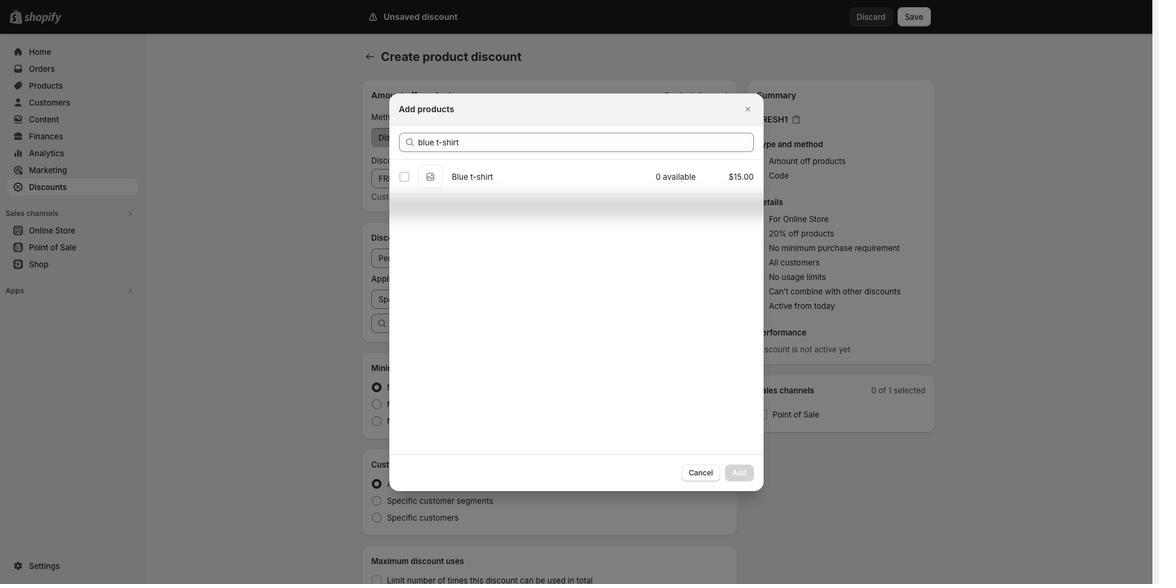 Task type: describe. For each thing, give the bounding box(es) containing it.
shopify image
[[24, 12, 62, 24]]



Task type: locate. For each thing, give the bounding box(es) containing it.
Search products text field
[[418, 133, 754, 152]]

dialog
[[0, 93, 1153, 491]]



Task type: vqa. For each thing, say whether or not it's contained in the screenshot.
SEARCH PRODUCTS text box
yes



